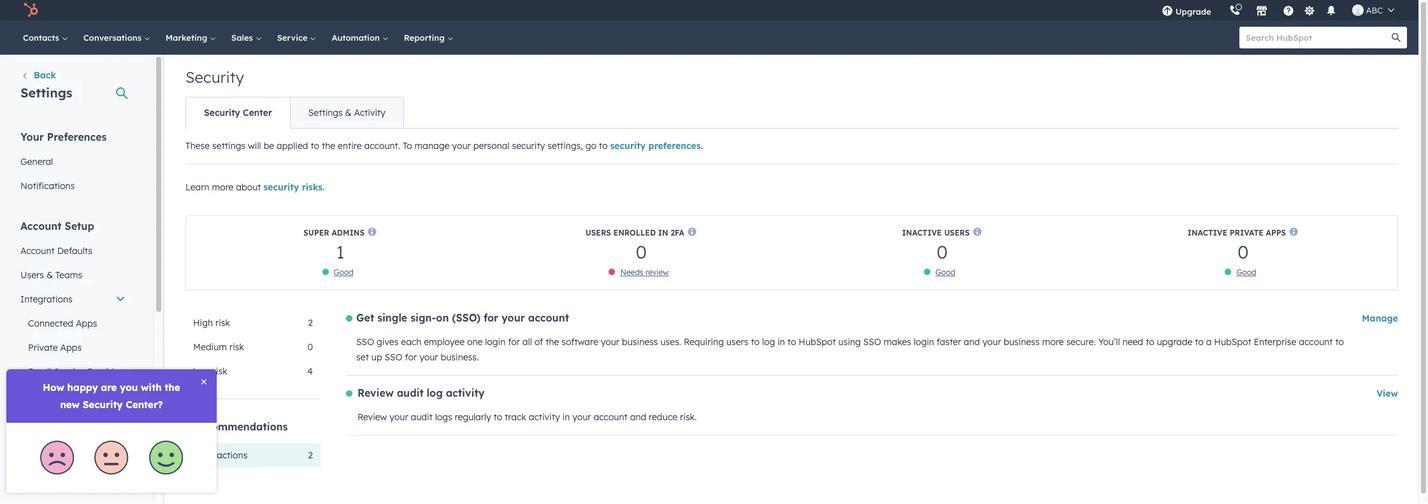 Task type: describe. For each thing, give the bounding box(es) containing it.
will
[[248, 140, 261, 152]]

center
[[243, 107, 272, 119]]

security inside 'navigation'
[[204, 107, 240, 119]]

consent
[[63, 442, 97, 453]]

search image
[[1392, 33, 1401, 42]]

secure.
[[1067, 337, 1096, 348]]

(sso)
[[452, 312, 481, 324]]

0 horizontal spatial and
[[630, 412, 646, 423]]

needs review button
[[620, 268, 669, 277]]

abc
[[1366, 5, 1383, 15]]

0 for enrolled
[[636, 241, 647, 263]]

settings for settings & activity
[[308, 107, 343, 119]]

account setup element
[[13, 219, 133, 484]]

0 horizontal spatial the
[[322, 140, 335, 152]]

requiring
[[684, 337, 724, 348]]

learn more about security risks .
[[185, 182, 325, 193]]

set
[[356, 352, 369, 363]]

upgrade image
[[1162, 6, 1173, 17]]

contacts
[[23, 33, 62, 43]]

account inside sso gives each employee one login for all of the software your business uses. requiring users to log in to hubspot using sso makes login faster and your business more secure. you'll need to upgrade to a hubspot enterprise account to set up sso for your business.
[[1299, 337, 1333, 348]]

privacy
[[20, 442, 51, 453]]

marketplaces image
[[1256, 6, 1268, 17]]

settings image
[[1304, 5, 1316, 17]]

code
[[58, 417, 80, 429]]

preferences
[[649, 140, 701, 152]]

review for review audit log activity
[[358, 387, 394, 400]]

1 horizontal spatial activity
[[529, 412, 560, 423]]

0 horizontal spatial account
[[528, 312, 569, 324]]

2 for more actions
[[308, 450, 313, 461]]

1 horizontal spatial service
[[277, 33, 310, 43]]

marketing link
[[158, 20, 224, 55]]

these
[[185, 140, 210, 152]]

hubspot link
[[15, 3, 48, 18]]

1 horizontal spatial account
[[594, 412, 628, 423]]

teams
[[55, 270, 82, 281]]

manage
[[1362, 313, 1398, 324]]

abc button
[[1345, 0, 1402, 20]]

conversations link
[[76, 20, 158, 55]]

0 horizontal spatial .
[[323, 182, 325, 193]]

reduce
[[649, 412, 678, 423]]

enrolled
[[614, 228, 656, 237]]

your
[[20, 131, 44, 143]]

tracking code link
[[13, 411, 133, 435]]

privacy & consent
[[20, 442, 97, 453]]

high risk
[[193, 317, 230, 329]]

hubspot image
[[23, 3, 38, 18]]

2 horizontal spatial sso
[[864, 337, 881, 348]]

actions
[[217, 450, 248, 461]]

2 horizontal spatial for
[[508, 337, 520, 348]]

marketplace
[[20, 393, 73, 405]]

regularly
[[455, 412, 491, 423]]

view
[[1377, 388, 1398, 400]]

risk for low risk
[[213, 366, 227, 377]]

menu containing abc
[[1153, 0, 1403, 20]]

of
[[535, 337, 543, 348]]

0 vertical spatial more
[[212, 182, 234, 193]]

reporting link
[[396, 20, 461, 55]]

privacy & consent link
[[13, 435, 133, 460]]

manage
[[415, 140, 450, 152]]

good button for private
[[1237, 268, 1257, 277]]

good button for users
[[936, 268, 956, 277]]

logs
[[435, 412, 452, 423]]

security center link
[[186, 98, 290, 128]]

marketplace downloads link
[[13, 387, 133, 411]]

2 horizontal spatial security
[[610, 140, 646, 152]]

all
[[523, 337, 532, 348]]

1 login from the left
[[485, 337, 506, 348]]

1 horizontal spatial security
[[512, 140, 545, 152]]

integrations
[[20, 294, 72, 305]]

& for account setup
[[46, 270, 53, 281]]

settings & activity
[[308, 107, 386, 119]]

need
[[1123, 337, 1143, 348]]

upgrade
[[1157, 337, 1193, 348]]

0 up the 4
[[307, 342, 313, 353]]

to
[[403, 140, 412, 152]]

the inside sso gives each employee one login for all of the software your business uses. requiring users to log in to hubspot using sso makes login faster and your business more secure. you'll need to upgrade to a hubspot enterprise account to set up sso for your business.
[[546, 337, 559, 348]]

security inside the account setup element
[[20, 466, 55, 477]]

general link
[[13, 150, 133, 174]]

risk for medium risk
[[229, 342, 244, 353]]

notifications image
[[1326, 6, 1337, 17]]

medium
[[193, 342, 227, 353]]

security preferences link
[[610, 140, 701, 152]]

be
[[264, 140, 274, 152]]

settings for settings
[[20, 85, 72, 101]]

1 hubspot from the left
[[799, 337, 836, 348]]

sales
[[231, 33, 255, 43]]

0 vertical spatial apps
[[1266, 228, 1286, 237]]

your preferences
[[20, 131, 107, 143]]

users for users enrolled in 2fa
[[586, 228, 611, 237]]

get
[[356, 312, 374, 324]]

a
[[1206, 337, 1212, 348]]

email
[[28, 366, 51, 378]]

notifications
[[20, 180, 75, 192]]

log inside sso gives each employee one login for all of the software your business uses. requiring users to log in to hubspot using sso makes login faster and your business more secure. you'll need to upgrade to a hubspot enterprise account to set up sso for your business.
[[762, 337, 775, 348]]

settings,
[[548, 140, 583, 152]]

account for account setup
[[20, 220, 62, 233]]

account.
[[364, 140, 400, 152]]

each
[[401, 337, 421, 348]]

good button for admins
[[334, 268, 354, 277]]

in inside sso gives each employee one login for all of the software your business uses. requiring users to log in to hubspot using sso makes login faster and your business more secure. you'll need to upgrade to a hubspot enterprise account to set up sso for your business.
[[778, 337, 785, 348]]

1 vertical spatial audit
[[411, 412, 433, 423]]

provider
[[87, 366, 122, 378]]

conversations
[[83, 33, 144, 43]]

connected
[[28, 318, 73, 330]]

risk.
[[680, 412, 697, 423]]

review your audit logs regularly to track activity in your account and reduce risk.
[[358, 412, 697, 423]]

0 horizontal spatial security
[[264, 182, 299, 193]]

gives
[[377, 337, 399, 348]]

users & teams
[[20, 270, 82, 281]]

employee
[[424, 337, 465, 348]]

0 vertical spatial .
[[701, 140, 703, 152]]

faster
[[937, 337, 961, 348]]

inactive private apps
[[1188, 228, 1286, 237]]

connected apps
[[28, 318, 97, 330]]

0 for users
[[937, 241, 948, 263]]

account setup
[[20, 220, 94, 233]]

defaults
[[57, 245, 92, 257]]

good for private
[[1237, 268, 1257, 277]]

0 horizontal spatial activity
[[446, 387, 485, 400]]

inactive for inactive private apps
[[1188, 228, 1228, 237]]

automation link
[[324, 20, 396, 55]]

notifications button
[[1320, 0, 1342, 20]]

account defaults
[[20, 245, 92, 257]]

2 business from the left
[[1004, 337, 1040, 348]]

back
[[34, 69, 56, 81]]



Task type: vqa. For each thing, say whether or not it's contained in the screenshot.


Task type: locate. For each thing, give the bounding box(es) containing it.
and
[[964, 337, 980, 348], [630, 412, 646, 423]]

activity right track
[[529, 412, 560, 423]]

sso up set at the bottom of page
[[356, 337, 374, 348]]

1 business from the left
[[622, 337, 658, 348]]

3 good button from the left
[[1237, 268, 1257, 277]]

0 vertical spatial 2
[[308, 317, 313, 329]]

log right users
[[762, 337, 775, 348]]

security center
[[204, 107, 272, 119]]

review
[[646, 268, 669, 277]]

Search HubSpot search field
[[1240, 27, 1396, 48]]

2 login from the left
[[914, 337, 934, 348]]

0 vertical spatial the
[[322, 140, 335, 152]]

risk right high
[[215, 317, 230, 329]]

service inside the account setup element
[[54, 366, 85, 378]]

business left secure.
[[1004, 337, 1040, 348]]

hubspot right a
[[1214, 337, 1252, 348]]

and left reduce
[[630, 412, 646, 423]]

account
[[20, 220, 62, 233], [20, 245, 55, 257]]

setup
[[65, 220, 94, 233]]

account inside account defaults link
[[20, 245, 55, 257]]

0 horizontal spatial settings
[[20, 85, 72, 101]]

0 horizontal spatial more
[[212, 182, 234, 193]]

enterprise
[[1254, 337, 1297, 348]]

hubspot
[[799, 337, 836, 348], [1214, 337, 1252, 348]]

good button
[[334, 268, 354, 277], [936, 268, 956, 277], [1237, 268, 1257, 277]]

admins
[[332, 228, 365, 237]]

manage button
[[1362, 311, 1398, 326]]

2 horizontal spatial account
[[1299, 337, 1333, 348]]

log up logs
[[427, 387, 443, 400]]

0 for private
[[1238, 241, 1249, 263]]

security down privacy
[[20, 466, 55, 477]]

1 vertical spatial review
[[358, 412, 387, 423]]

1 good from the left
[[334, 268, 354, 277]]

audit
[[397, 387, 424, 400], [411, 412, 433, 423]]

settings down back
[[20, 85, 72, 101]]

more right learn
[[212, 182, 234, 193]]

marketplace downloads
[[20, 393, 122, 405]]

2 horizontal spatial &
[[345, 107, 352, 119]]

email service provider link
[[13, 360, 133, 384]]

recommendations
[[193, 421, 288, 433]]

good button down 1
[[334, 268, 354, 277]]

0 vertical spatial log
[[762, 337, 775, 348]]

0 horizontal spatial in
[[562, 412, 570, 423]]

2 vertical spatial risk
[[213, 366, 227, 377]]

0 vertical spatial and
[[964, 337, 980, 348]]

0 horizontal spatial good
[[334, 268, 354, 277]]

using
[[838, 337, 861, 348]]

personal
[[473, 140, 510, 152]]

sales link
[[224, 20, 269, 55]]

0 horizontal spatial service
[[54, 366, 85, 378]]

settings up entire
[[308, 107, 343, 119]]

1 vertical spatial the
[[546, 337, 559, 348]]

low
[[193, 366, 210, 377]]

private inside the private apps 'link'
[[28, 342, 58, 354]]

more left secure.
[[1042, 337, 1064, 348]]

apps inside 'link'
[[60, 342, 82, 354]]

activity
[[446, 387, 485, 400], [529, 412, 560, 423]]

and right the faster at the right of the page
[[964, 337, 980, 348]]

2 vertical spatial &
[[54, 442, 60, 453]]

users
[[727, 337, 749, 348]]

good down inactive private apps
[[1237, 268, 1257, 277]]

0 down "users enrolled in 2fa"
[[636, 241, 647, 263]]

users
[[586, 228, 611, 237], [944, 228, 970, 237], [20, 270, 44, 281]]

good down 1
[[334, 268, 354, 277]]

2 horizontal spatial in
[[778, 337, 785, 348]]

0 horizontal spatial private
[[28, 342, 58, 354]]

1 vertical spatial risk
[[229, 342, 244, 353]]

settings link
[[1302, 4, 1318, 17]]

upgrade
[[1176, 6, 1211, 17]]

navigation containing security center
[[185, 97, 404, 129]]

0 horizontal spatial login
[[485, 337, 506, 348]]

users for users & teams
[[20, 270, 44, 281]]

1 vertical spatial activity
[[529, 412, 560, 423]]

1 horizontal spatial settings
[[308, 107, 343, 119]]

back link
[[20, 69, 56, 84]]

1 horizontal spatial inactive
[[1188, 228, 1228, 237]]

entire
[[338, 140, 362, 152]]

you'll
[[1098, 337, 1120, 348]]

business left uses.
[[622, 337, 658, 348]]

0 vertical spatial &
[[345, 107, 352, 119]]

1 vertical spatial apps
[[76, 318, 97, 330]]

1 vertical spatial log
[[427, 387, 443, 400]]

and inside sso gives each employee one login for all of the software your business uses. requiring users to log in to hubspot using sso makes login faster and your business more secure. you'll need to upgrade to a hubspot enterprise account to set up sso for your business.
[[964, 337, 980, 348]]

1 vertical spatial for
[[508, 337, 520, 348]]

3 good from the left
[[1237, 268, 1257, 277]]

account up "account defaults"
[[20, 220, 62, 233]]

0 down inactive private apps
[[1238, 241, 1249, 263]]

1 vertical spatial and
[[630, 412, 646, 423]]

& right privacy
[[54, 442, 60, 453]]

review audit log activity
[[358, 387, 485, 400]]

1 vertical spatial 2
[[308, 450, 313, 461]]

security risks link
[[264, 182, 323, 193]]

0 horizontal spatial good button
[[334, 268, 354, 277]]

0
[[636, 241, 647, 263], [937, 241, 948, 263], [1238, 241, 1249, 263], [307, 342, 313, 353]]

for left all
[[508, 337, 520, 348]]

more actions
[[193, 450, 248, 461]]

calling icon image
[[1229, 5, 1241, 17]]

1 vertical spatial settings
[[308, 107, 343, 119]]

tracking code
[[20, 417, 80, 429]]

1 good button from the left
[[334, 268, 354, 277]]

review for review your audit logs regularly to track activity in your account and reduce risk.
[[358, 412, 387, 423]]

2 horizontal spatial users
[[944, 228, 970, 237]]

your preferences element
[[13, 130, 133, 198]]

private apps
[[28, 342, 82, 354]]

2 vertical spatial in
[[562, 412, 570, 423]]

2fa
[[671, 228, 685, 237]]

good for users
[[936, 268, 956, 277]]

in
[[658, 228, 668, 237], [778, 337, 785, 348], [562, 412, 570, 423]]

1
[[336, 241, 345, 263]]

1 inactive from the left
[[902, 228, 942, 237]]

security
[[512, 140, 545, 152], [610, 140, 646, 152], [264, 182, 299, 193]]

0 vertical spatial audit
[[397, 387, 424, 400]]

downloads
[[75, 393, 122, 405]]

1 vertical spatial security
[[204, 107, 240, 119]]

1 horizontal spatial good button
[[936, 268, 956, 277]]

1 horizontal spatial login
[[914, 337, 934, 348]]

apps for connected apps
[[76, 318, 97, 330]]

1 vertical spatial account
[[1299, 337, 1333, 348]]

medium risk
[[193, 342, 244, 353]]

inactive for inactive users
[[902, 228, 942, 237]]

login left the faster at the right of the page
[[914, 337, 934, 348]]

0 vertical spatial account
[[528, 312, 569, 324]]

0 vertical spatial settings
[[20, 85, 72, 101]]

1 vertical spatial .
[[323, 182, 325, 193]]

security up security center link
[[185, 68, 244, 87]]

view link
[[1377, 386, 1398, 402]]

0 horizontal spatial for
[[405, 352, 417, 363]]

navigation
[[185, 97, 404, 129]]

sso right using
[[864, 337, 881, 348]]

2 for high risk
[[308, 317, 313, 329]]

1 horizontal spatial in
[[658, 228, 668, 237]]

tracking
[[20, 417, 56, 429]]

1 vertical spatial service
[[54, 366, 85, 378]]

uses.
[[661, 337, 681, 348]]

login right one
[[485, 337, 506, 348]]

menu
[[1153, 0, 1403, 20]]

2 hubspot from the left
[[1214, 337, 1252, 348]]

service right sales link
[[277, 33, 310, 43]]

the
[[322, 140, 335, 152], [546, 337, 559, 348]]

0 vertical spatial risk
[[215, 317, 230, 329]]

the right the of
[[546, 337, 559, 348]]

activity up regularly
[[446, 387, 485, 400]]

inactive
[[902, 228, 942, 237], [1188, 228, 1228, 237]]

1 horizontal spatial log
[[762, 337, 775, 348]]

sso gives each employee one login for all of the software your business uses. requiring users to log in to hubspot using sso makes login faster and your business more secure. you'll need to upgrade to a hubspot enterprise account to set up sso for your business.
[[356, 337, 1344, 363]]

the left entire
[[322, 140, 335, 152]]

service down the private apps 'link'
[[54, 366, 85, 378]]

account right enterprise
[[1299, 337, 1333, 348]]

1 horizontal spatial users
[[586, 228, 611, 237]]

go
[[586, 140, 597, 152]]

0 vertical spatial review
[[358, 387, 394, 400]]

2 account from the top
[[20, 245, 55, 257]]

in right users
[[778, 337, 785, 348]]

low risk
[[193, 366, 227, 377]]

1 vertical spatial private
[[28, 342, 58, 354]]

1 horizontal spatial &
[[54, 442, 60, 453]]

0 vertical spatial for
[[484, 312, 499, 324]]

2 vertical spatial apps
[[60, 342, 82, 354]]

0 vertical spatial security
[[185, 68, 244, 87]]

& left teams
[[46, 270, 53, 281]]

& inside 'navigation'
[[345, 107, 352, 119]]

1 vertical spatial account
[[20, 245, 55, 257]]

2 good button from the left
[[936, 268, 956, 277]]

sign-
[[411, 312, 436, 324]]

email service provider
[[28, 366, 122, 378]]

2 good from the left
[[936, 268, 956, 277]]

2 vertical spatial security
[[20, 466, 55, 477]]

account up the of
[[528, 312, 569, 324]]

security left settings,
[[512, 140, 545, 152]]

learn
[[185, 182, 209, 193]]

for down 'each'
[[405, 352, 417, 363]]

2 horizontal spatial good
[[1237, 268, 1257, 277]]

& left activity
[[345, 107, 352, 119]]

0 horizontal spatial business
[[622, 337, 658, 348]]

0 down inactive users
[[937, 241, 948, 263]]

applied
[[277, 140, 308, 152]]

1 horizontal spatial for
[[484, 312, 499, 324]]

0 horizontal spatial users
[[20, 270, 44, 281]]

help button
[[1278, 0, 1299, 20]]

audit left logs
[[411, 412, 433, 423]]

for right (sso)
[[484, 312, 499, 324]]

review
[[358, 387, 394, 400], [358, 412, 387, 423]]

account up users & teams
[[20, 245, 55, 257]]

good for admins
[[334, 268, 354, 277]]

0 horizontal spatial inactive
[[902, 228, 942, 237]]

1 horizontal spatial private
[[1230, 228, 1264, 237]]

private apps link
[[13, 336, 133, 360]]

0 vertical spatial account
[[20, 220, 62, 233]]

0 vertical spatial in
[[658, 228, 668, 237]]

4
[[307, 366, 313, 377]]

1 horizontal spatial the
[[546, 337, 559, 348]]

2 horizontal spatial good button
[[1237, 268, 1257, 277]]

single
[[377, 312, 407, 324]]

users & teams link
[[13, 263, 133, 287]]

1 vertical spatial more
[[1042, 337, 1064, 348]]

good button down inactive users
[[936, 268, 956, 277]]

account left reduce
[[594, 412, 628, 423]]

security right go
[[610, 140, 646, 152]]

1 vertical spatial in
[[778, 337, 785, 348]]

needs review
[[620, 268, 669, 277]]

2 2 from the top
[[308, 450, 313, 461]]

2 review from the top
[[358, 412, 387, 423]]

risks
[[302, 182, 323, 193]]

notifications link
[[13, 174, 133, 198]]

2 vertical spatial for
[[405, 352, 417, 363]]

2 inactive from the left
[[1188, 228, 1228, 237]]

high
[[193, 317, 213, 329]]

security up settings
[[204, 107, 240, 119]]

contacts link
[[15, 20, 76, 55]]

0 vertical spatial activity
[[446, 387, 485, 400]]

0 vertical spatial private
[[1230, 228, 1264, 237]]

1 horizontal spatial more
[[1042, 337, 1064, 348]]

1 account from the top
[[20, 220, 62, 233]]

automation
[[332, 33, 382, 43]]

in left 2fa
[[658, 228, 668, 237]]

1 horizontal spatial .
[[701, 140, 703, 152]]

sso down gives
[[385, 352, 403, 363]]

1 horizontal spatial sso
[[385, 352, 403, 363]]

risk right medium
[[229, 342, 244, 353]]

2 vertical spatial account
[[594, 412, 628, 423]]

account for account defaults
[[20, 245, 55, 257]]

security left risks at the top left
[[264, 182, 299, 193]]

review down up
[[358, 387, 394, 400]]

private
[[1230, 228, 1264, 237], [28, 342, 58, 354]]

1 horizontal spatial hubspot
[[1214, 337, 1252, 348]]

good button down inactive private apps
[[1237, 268, 1257, 277]]

0 horizontal spatial hubspot
[[799, 337, 836, 348]]

1 horizontal spatial good
[[936, 268, 956, 277]]

0 horizontal spatial &
[[46, 270, 53, 281]]

1 2 from the top
[[308, 317, 313, 329]]

brad klo image
[[1352, 4, 1364, 16]]

& for security
[[345, 107, 352, 119]]

risk for high risk
[[215, 317, 230, 329]]

settings & activity link
[[290, 98, 403, 128]]

track
[[505, 412, 526, 423]]

1 horizontal spatial business
[[1004, 337, 1040, 348]]

more
[[193, 450, 214, 461]]

in right track
[[562, 412, 570, 423]]

good down inactive users
[[936, 268, 956, 277]]

1 vertical spatial &
[[46, 270, 53, 281]]

login
[[485, 337, 506, 348], [914, 337, 934, 348]]

your
[[452, 140, 471, 152], [502, 312, 525, 324], [601, 337, 620, 348], [983, 337, 1001, 348], [419, 352, 438, 363], [390, 412, 408, 423], [572, 412, 591, 423]]

0 horizontal spatial log
[[427, 387, 443, 400]]

apps for private apps
[[60, 342, 82, 354]]

0 vertical spatial service
[[277, 33, 310, 43]]

risk right low
[[213, 366, 227, 377]]

1 review from the top
[[358, 387, 394, 400]]

one
[[467, 337, 483, 348]]

hubspot left using
[[799, 337, 836, 348]]

audit down 'each'
[[397, 387, 424, 400]]

connected apps link
[[13, 312, 133, 336]]

more inside sso gives each employee one login for all of the software your business uses. requiring users to log in to hubspot using sso makes login faster and your business more secure. you'll need to upgrade to a hubspot enterprise account to set up sso for your business.
[[1042, 337, 1064, 348]]

0 horizontal spatial sso
[[356, 337, 374, 348]]

1 horizontal spatial and
[[964, 337, 980, 348]]

review down review audit log activity
[[358, 412, 387, 423]]

users inside the account setup element
[[20, 270, 44, 281]]

settings inside settings & activity link
[[308, 107, 343, 119]]

help image
[[1283, 6, 1294, 17]]

account defaults link
[[13, 239, 133, 263]]



